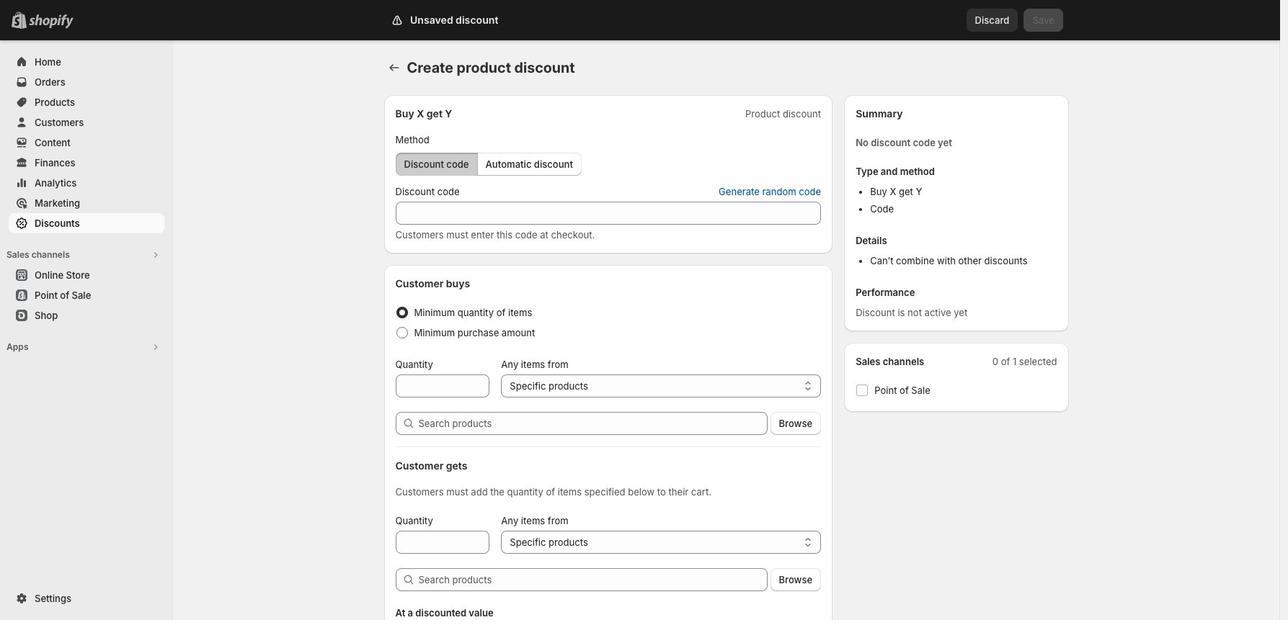 Task type: describe. For each thing, give the bounding box(es) containing it.
1 search products text field from the top
[[419, 413, 768, 436]]



Task type: locate. For each thing, give the bounding box(es) containing it.
2 search products text field from the top
[[419, 569, 768, 592]]

None text field
[[396, 532, 490, 555]]

shopify image
[[29, 14, 74, 29]]

0 vertical spatial search products text field
[[419, 413, 768, 436]]

None text field
[[396, 202, 822, 225], [396, 375, 490, 398], [396, 202, 822, 225], [396, 375, 490, 398]]

1 vertical spatial search products text field
[[419, 569, 768, 592]]

Search products text field
[[419, 413, 768, 436], [419, 569, 768, 592]]



Task type: vqa. For each thing, say whether or not it's contained in the screenshot.
Search countries text box
no



